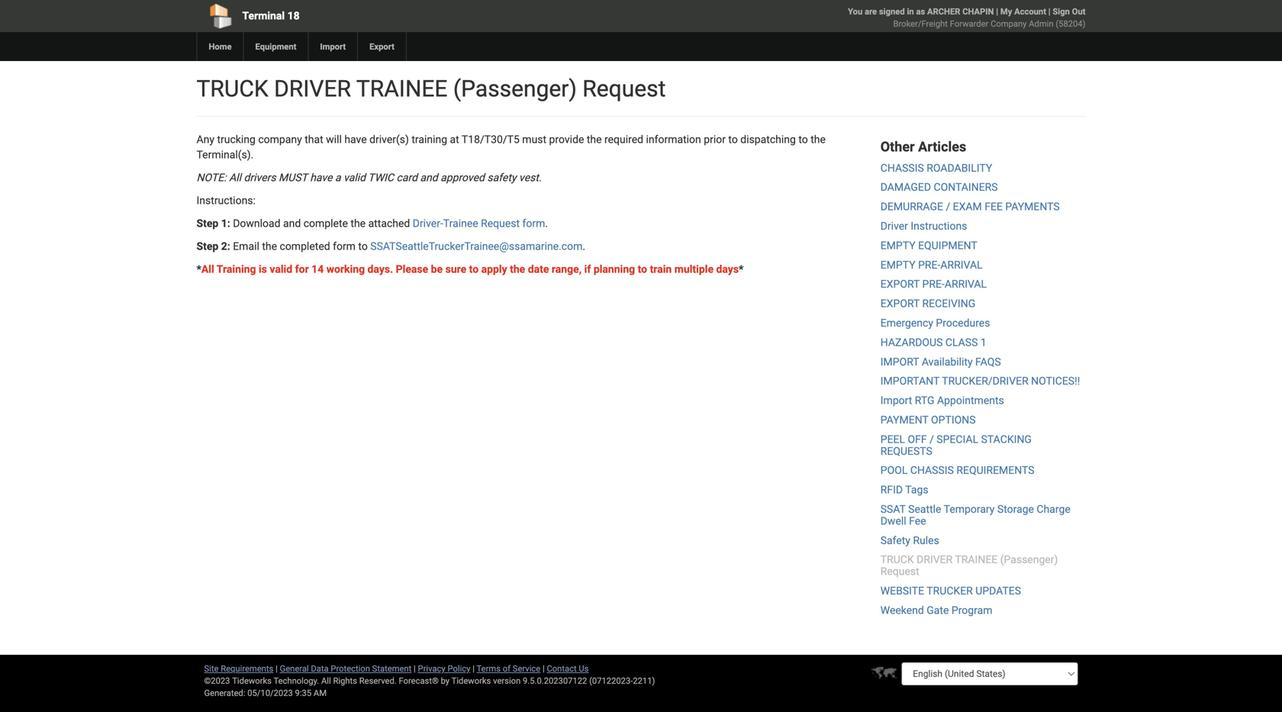 Task type: locate. For each thing, give the bounding box(es) containing it.
all left training
[[201, 263, 214, 276]]

0 vertical spatial and
[[420, 171, 438, 184]]

0 horizontal spatial have
[[310, 171, 333, 184]]

driver down rules
[[917, 554, 953, 566]]

2 empty from the top
[[881, 259, 916, 271]]

2 horizontal spatial all
[[321, 676, 331, 686]]

the right dispatching at right
[[811, 133, 826, 146]]

1 vertical spatial step
[[197, 240, 219, 253]]

* right the multiple
[[739, 263, 744, 276]]

trainee
[[356, 75, 448, 102], [955, 554, 998, 566]]

to right dispatching at right
[[799, 133, 808, 146]]

step 1: download and complete the attached driver-trainee request form .
[[197, 217, 548, 230]]

(passenger) up the updates
[[1001, 554, 1058, 566]]

the right email
[[262, 240, 277, 253]]

pre- down empty equipment link at the top right of the page
[[919, 259, 941, 271]]

1 vertical spatial have
[[310, 171, 333, 184]]

sure
[[446, 263, 467, 276]]

rules
[[914, 534, 940, 547]]

driver down import link
[[274, 75, 351, 102]]

import inside other articles chassis roadability damaged containers demurrage / exam fee payments driver instructions empty equipment empty pre-arrival export pre-arrival export receiving emergency procedures hazardous class 1 import availability faqs important trucker/driver notices!! import rtg appointments payment options peel off / special stacking requests pool chassis requirements rfid tags ssat seattle temporary storage charge dwell fee safety rules truck driver trainee (passenger) request website trucker updates weekend gate program
[[881, 394, 913, 407]]

0 vertical spatial export
[[881, 278, 920, 291]]

0 horizontal spatial driver
[[274, 75, 351, 102]]

0 vertical spatial request
[[583, 75, 666, 102]]

arrival up receiving
[[945, 278, 987, 291]]

contact
[[547, 664, 577, 674]]

1 horizontal spatial (passenger)
[[1001, 554, 1058, 566]]

1 vertical spatial import
[[881, 394, 913, 407]]

request up the required
[[583, 75, 666, 102]]

trainee up the updates
[[955, 554, 998, 566]]

1 vertical spatial empty
[[881, 259, 916, 271]]

1 vertical spatial driver
[[917, 554, 953, 566]]

| left sign
[[1049, 6, 1051, 16]]

to right sure
[[469, 263, 479, 276]]

. up date
[[545, 217, 548, 230]]

/ left exam
[[946, 200, 951, 213]]

1 vertical spatial all
[[201, 263, 214, 276]]

driver instructions link
[[881, 220, 968, 232]]

statement
[[372, 664, 412, 674]]

all for *
[[201, 263, 214, 276]]

the left attached on the left top
[[351, 217, 366, 230]]

0 vertical spatial .
[[545, 217, 548, 230]]

truck down safety on the bottom of the page
[[881, 554, 914, 566]]

general
[[280, 664, 309, 674]]

procedures
[[936, 317, 991, 329]]

driver-trainee request form link
[[413, 217, 545, 230]]

1 horizontal spatial all
[[229, 171, 241, 184]]

| up the 'forecast®'
[[414, 664, 416, 674]]

privacy
[[418, 664, 446, 674]]

general data protection statement link
[[280, 664, 412, 674]]

driver inside other articles chassis roadability damaged containers demurrage / exam fee payments driver instructions empty equipment empty pre-arrival export pre-arrival export receiving emergency procedures hazardous class 1 import availability faqs important trucker/driver notices!! import rtg appointments payment options peel off / special stacking requests pool chassis requirements rfid tags ssat seattle temporary storage charge dwell fee safety rules truck driver trainee (passenger) request website trucker updates weekend gate program
[[917, 554, 953, 566]]

1 vertical spatial truck
[[881, 554, 914, 566]]

trainee down the export
[[356, 75, 448, 102]]

have inside any trucking company that will have driver(s) training at t18/t30/t5 must provide the required information prior to dispatching to the terminal(s).
[[345, 133, 367, 146]]

1 horizontal spatial truck
[[881, 554, 914, 566]]

1 empty from the top
[[881, 239, 916, 252]]

* all training is valid for 14 working days. please be sure to apply the date range, if planning to train multiple days *
[[197, 263, 744, 276]]

weekend gate program link
[[881, 604, 993, 617]]

all right note:
[[229, 171, 241, 184]]

(58204)
[[1056, 19, 1086, 29]]

0 vertical spatial all
[[229, 171, 241, 184]]

1 export from the top
[[881, 278, 920, 291]]

(passenger) up must
[[453, 75, 577, 102]]

have left "a"
[[310, 171, 333, 184]]

1 vertical spatial valid
[[270, 263, 293, 276]]

1 vertical spatial pre-
[[923, 278, 945, 291]]

please
[[396, 263, 428, 276]]

1 step from the top
[[197, 217, 219, 230]]

| left my
[[997, 6, 999, 16]]

note:
[[197, 171, 226, 184]]

0 vertical spatial empty
[[881, 239, 916, 252]]

form up working at the left top of the page
[[333, 240, 356, 253]]

fee
[[985, 200, 1003, 213]]

all up am
[[321, 676, 331, 686]]

data
[[311, 664, 329, 674]]

payment
[[881, 414, 929, 426]]

0 horizontal spatial trainee
[[356, 75, 448, 102]]

0 vertical spatial import
[[320, 42, 346, 52]]

training
[[217, 263, 256, 276]]

all inside site requirements | general data protection statement | privacy policy | terms of service | contact us ©2023 tideworks technology. all rights reserved. forecast® by tideworks version 9.5.0.202307122 (07122023-2211) generated: 05/10/2023 9:35 am
[[321, 676, 331, 686]]

technology.
[[274, 676, 319, 686]]

range,
[[552, 263, 582, 276]]

0 horizontal spatial *
[[197, 263, 201, 276]]

0 vertical spatial /
[[946, 200, 951, 213]]

payment options link
[[881, 414, 976, 426]]

2 * from the left
[[739, 263, 744, 276]]

storage
[[998, 503, 1035, 516]]

0 horizontal spatial valid
[[270, 263, 293, 276]]

request up ssatseattletruckertrainee@ssamarine.com link
[[481, 217, 520, 230]]

1 vertical spatial export
[[881, 297, 920, 310]]

you
[[848, 6, 863, 16]]

0 vertical spatial pre-
[[919, 259, 941, 271]]

1 vertical spatial trainee
[[955, 554, 998, 566]]

and
[[420, 171, 438, 184], [283, 217, 301, 230]]

step left 1:
[[197, 217, 219, 230]]

gate
[[927, 604, 949, 617]]

* left training
[[197, 263, 201, 276]]

1 horizontal spatial valid
[[344, 171, 366, 184]]

0 horizontal spatial .
[[545, 217, 548, 230]]

home link
[[197, 32, 243, 61]]

step for step 2: email the completed form to ssatseattletruckertrainee@ssamarine.com .
[[197, 240, 219, 253]]

emergency procedures link
[[881, 317, 991, 329]]

import link
[[308, 32, 357, 61]]

any trucking company that will have driver(s) training at t18/t30/t5 must provide the required information prior to dispatching to the terminal(s).
[[197, 133, 826, 161]]

service
[[513, 664, 541, 674]]

company
[[258, 133, 302, 146]]

form down vest.
[[523, 217, 545, 230]]

pool chassis requirements link
[[881, 464, 1035, 477]]

arrival down "equipment"
[[941, 259, 983, 271]]

important trucker/driver notices!! link
[[881, 375, 1081, 388]]

terminal 18 link
[[197, 0, 554, 32]]

1 vertical spatial request
[[481, 217, 520, 230]]

site
[[204, 664, 219, 674]]

and right card
[[420, 171, 438, 184]]

0 horizontal spatial (passenger)
[[453, 75, 577, 102]]

training
[[412, 133, 447, 146]]

9:35
[[295, 688, 312, 698]]

0 vertical spatial form
[[523, 217, 545, 230]]

1 vertical spatial /
[[930, 433, 934, 446]]

2 step from the top
[[197, 240, 219, 253]]

1 vertical spatial chassis
[[911, 464, 954, 477]]

card
[[397, 171, 418, 184]]

export up export receiving link
[[881, 278, 920, 291]]

valid
[[344, 171, 366, 184], [270, 263, 293, 276]]

0 vertical spatial step
[[197, 217, 219, 230]]

valid right "a"
[[344, 171, 366, 184]]

demurrage / exam fee payments link
[[881, 200, 1060, 213]]

step
[[197, 217, 219, 230], [197, 240, 219, 253]]

faqs
[[976, 356, 1001, 368]]

chassis up damaged
[[881, 162, 924, 174]]

chassis up tags
[[911, 464, 954, 477]]

1 horizontal spatial .
[[583, 240, 586, 253]]

driver
[[274, 75, 351, 102], [917, 554, 953, 566]]

1 vertical spatial and
[[283, 217, 301, 230]]

completed
[[280, 240, 330, 253]]

website trucker updates link
[[881, 585, 1022, 597]]

0 vertical spatial arrival
[[941, 259, 983, 271]]

0 horizontal spatial import
[[320, 42, 346, 52]]

import up payment
[[881, 394, 913, 407]]

2:
[[221, 240, 230, 253]]

request up website
[[881, 565, 920, 578]]

have right will
[[345, 133, 367, 146]]

1 horizontal spatial trainee
[[955, 554, 998, 566]]

safety
[[487, 171, 517, 184]]

attached
[[368, 217, 410, 230]]

1 * from the left
[[197, 263, 201, 276]]

terminal
[[242, 10, 285, 22]]

instructions
[[911, 220, 968, 232]]

0 vertical spatial have
[[345, 133, 367, 146]]

0 horizontal spatial form
[[333, 240, 356, 253]]

charge
[[1037, 503, 1071, 516]]

pre-
[[919, 259, 941, 271], [923, 278, 945, 291]]

generated:
[[204, 688, 245, 698]]

0 horizontal spatial all
[[201, 263, 214, 276]]

archer
[[928, 6, 961, 16]]

valid right is
[[270, 263, 293, 276]]

0 vertical spatial trainee
[[356, 75, 448, 102]]

0 vertical spatial (passenger)
[[453, 75, 577, 102]]

import left export link in the left of the page
[[320, 42, 346, 52]]

. up if
[[583, 240, 586, 253]]

1 horizontal spatial import
[[881, 394, 913, 407]]

0 vertical spatial truck
[[197, 75, 269, 102]]

terms of service link
[[477, 664, 541, 674]]

2 vertical spatial all
[[321, 676, 331, 686]]

2 vertical spatial request
[[881, 565, 920, 578]]

am
[[314, 688, 327, 698]]

days.
[[368, 263, 393, 276]]

/ right off
[[930, 433, 934, 446]]

prior
[[704, 133, 726, 146]]

0 vertical spatial valid
[[344, 171, 366, 184]]

pre- down empty pre-arrival link
[[923, 278, 945, 291]]

export up emergency
[[881, 297, 920, 310]]

1 horizontal spatial form
[[523, 217, 545, 230]]

1 horizontal spatial have
[[345, 133, 367, 146]]

1 horizontal spatial *
[[739, 263, 744, 276]]

receiving
[[923, 297, 976, 310]]

and up the completed
[[283, 217, 301, 230]]

empty down empty equipment link at the top right of the page
[[881, 259, 916, 271]]

2 horizontal spatial request
[[881, 565, 920, 578]]

step left 2:
[[197, 240, 219, 253]]

1 horizontal spatial driver
[[917, 554, 953, 566]]

working
[[327, 263, 365, 276]]

chapin
[[963, 6, 994, 16]]

all for note:
[[229, 171, 241, 184]]

approved
[[441, 171, 485, 184]]

1 vertical spatial (passenger)
[[1001, 554, 1058, 566]]

any
[[197, 133, 215, 146]]

form
[[523, 217, 545, 230], [333, 240, 356, 253]]

stacking
[[982, 433, 1032, 446]]

email
[[233, 240, 259, 253]]

truck
[[197, 75, 269, 102], [881, 554, 914, 566]]

empty down driver
[[881, 239, 916, 252]]

import
[[881, 356, 920, 368]]

as
[[917, 6, 926, 16]]

truck down home
[[197, 75, 269, 102]]



Task type: vqa. For each thing, say whether or not it's contained in the screenshot.
the bottommost 50
no



Task type: describe. For each thing, give the bounding box(es) containing it.
empty equipment link
[[881, 239, 978, 252]]

of
[[503, 664, 511, 674]]

| left general
[[276, 664, 278, 674]]

terminal(s).
[[197, 149, 254, 161]]

days
[[717, 263, 739, 276]]

0 vertical spatial chassis
[[881, 162, 924, 174]]

truck driver trainee (passenger) request
[[197, 75, 666, 102]]

demurrage
[[881, 200, 944, 213]]

tags
[[906, 484, 929, 496]]

must
[[522, 133, 547, 146]]

0 vertical spatial driver
[[274, 75, 351, 102]]

articles
[[919, 139, 967, 155]]

exam
[[953, 200, 982, 213]]

home
[[209, 42, 232, 52]]

(passenger) inside other articles chassis roadability damaged containers demurrage / exam fee payments driver instructions empty equipment empty pre-arrival export pre-arrival export receiving emergency procedures hazardous class 1 import availability faqs important trucker/driver notices!! import rtg appointments payment options peel off / special stacking requests pool chassis requirements rfid tags ssat seattle temporary storage charge dwell fee safety rules truck driver trainee (passenger) request website trucker updates weekend gate program
[[1001, 554, 1058, 566]]

hazardous class 1 link
[[881, 336, 987, 349]]

driver-
[[413, 217, 443, 230]]

18
[[288, 10, 300, 22]]

1 horizontal spatial request
[[583, 75, 666, 102]]

broker/freight
[[894, 19, 948, 29]]

other articles chassis roadability damaged containers demurrage / exam fee payments driver instructions empty equipment empty pre-arrival export pre-arrival export receiving emergency procedures hazardous class 1 import availability faqs important trucker/driver notices!! import rtg appointments payment options peel off / special stacking requests pool chassis requirements rfid tags ssat seattle temporary storage charge dwell fee safety rules truck driver trainee (passenger) request website trucker updates weekend gate program
[[881, 139, 1081, 617]]

special
[[937, 433, 979, 446]]

import availability faqs link
[[881, 356, 1001, 368]]

other
[[881, 139, 915, 155]]

export
[[370, 42, 395, 52]]

truck inside other articles chassis roadability damaged containers demurrage / exam fee payments driver instructions empty equipment empty pre-arrival export pre-arrival export receiving emergency procedures hazardous class 1 import availability faqs important trucker/driver notices!! import rtg appointments payment options peel off / special stacking requests pool chassis requirements rfid tags ssat seattle temporary storage charge dwell fee safety rules truck driver trainee (passenger) request website trucker updates weekend gate program
[[881, 554, 914, 566]]

peel off / special stacking requests link
[[881, 433, 1032, 458]]

trainee inside other articles chassis roadability damaged containers demurrage / exam fee payments driver instructions empty equipment empty pre-arrival export pre-arrival export receiving emergency procedures hazardous class 1 import availability faqs important trucker/driver notices!! import rtg appointments payment options peel off / special stacking requests pool chassis requirements rfid tags ssat seattle temporary storage charge dwell fee safety rules truck driver trainee (passenger) request website trucker updates weekend gate program
[[955, 554, 998, 566]]

0 horizontal spatial truck
[[197, 75, 269, 102]]

must
[[279, 171, 307, 184]]

| up tideworks
[[473, 664, 475, 674]]

0 horizontal spatial request
[[481, 217, 520, 230]]

2 export from the top
[[881, 297, 920, 310]]

the right provide
[[587, 133, 602, 146]]

note: all drivers must have a valid twic card and approved safety vest.
[[197, 171, 542, 184]]

roadability
[[927, 162, 993, 174]]

version
[[493, 676, 521, 686]]

export receiving link
[[881, 297, 976, 310]]

sign out link
[[1053, 6, 1086, 16]]

to down step 1: download and complete the attached driver-trainee request form .
[[358, 240, 368, 253]]

forecast®
[[399, 676, 439, 686]]

be
[[431, 263, 443, 276]]

driver(s)
[[370, 133, 409, 146]]

is
[[259, 263, 267, 276]]

0 horizontal spatial /
[[930, 433, 934, 446]]

to left train
[[638, 263, 648, 276]]

ssatseattletruckertrainee@ssamarine.com link
[[371, 240, 583, 253]]

0 horizontal spatial and
[[283, 217, 301, 230]]

1 horizontal spatial /
[[946, 200, 951, 213]]

peel
[[881, 433, 906, 446]]

14
[[312, 263, 324, 276]]

if
[[585, 263, 591, 276]]

that
[[305, 133, 323, 146]]

information
[[646, 133, 701, 146]]

off
[[908, 433, 927, 446]]

step 2: email the completed form to ssatseattletruckertrainee@ssamarine.com .
[[197, 240, 586, 253]]

1 vertical spatial .
[[583, 240, 586, 253]]

protection
[[331, 664, 370, 674]]

fee
[[909, 515, 927, 527]]

trucker
[[927, 585, 973, 597]]

1 vertical spatial form
[[333, 240, 356, 253]]

the left date
[[510, 263, 525, 276]]

driver
[[881, 220, 909, 232]]

twic
[[368, 171, 394, 184]]

program
[[952, 604, 993, 617]]

you are signed in as archer chapin | my account | sign out broker/freight forwarder company admin (58204)
[[848, 6, 1086, 29]]

request inside other articles chassis roadability damaged containers demurrage / exam fee payments driver instructions empty equipment empty pre-arrival export pre-arrival export receiving emergency procedures hazardous class 1 import availability faqs important trucker/driver notices!! import rtg appointments payment options peel off / special stacking requests pool chassis requirements rfid tags ssat seattle temporary storage charge dwell fee safety rules truck driver trainee (passenger) request website trucker updates weekend gate program
[[881, 565, 920, 578]]

in
[[907, 6, 914, 16]]

containers
[[934, 181, 998, 194]]

terms
[[477, 664, 501, 674]]

us
[[579, 664, 589, 674]]

website
[[881, 585, 925, 597]]

site requirements | general data protection statement | privacy policy | terms of service | contact us ©2023 tideworks technology. all rights reserved. forecast® by tideworks version 9.5.0.202307122 (07122023-2211) generated: 05/10/2023 9:35 am
[[204, 664, 655, 698]]

seattle
[[909, 503, 942, 516]]

policy
[[448, 664, 471, 674]]

to right prior
[[729, 133, 738, 146]]

sign
[[1053, 6, 1070, 16]]

admin
[[1029, 19, 1054, 29]]

1 vertical spatial arrival
[[945, 278, 987, 291]]

company
[[991, 19, 1027, 29]]

out
[[1073, 6, 1086, 16]]

vest.
[[519, 171, 542, 184]]

my
[[1001, 6, 1013, 16]]

empty pre-arrival link
[[881, 259, 983, 271]]

step for step 1: download and complete the attached driver-trainee request form .
[[197, 217, 219, 230]]

privacy policy link
[[418, 664, 471, 674]]

contact us link
[[547, 664, 589, 674]]

terminal 18
[[242, 10, 300, 22]]

availability
[[922, 356, 973, 368]]

class
[[946, 336, 978, 349]]

requests
[[881, 445, 933, 458]]

multiple
[[675, 263, 714, 276]]

requirements
[[957, 464, 1035, 477]]

date
[[528, 263, 549, 276]]

ssat
[[881, 503, 906, 516]]

trucking
[[217, 133, 256, 146]]

my account link
[[1001, 6, 1047, 16]]

1 horizontal spatial and
[[420, 171, 438, 184]]

are
[[865, 6, 877, 16]]

| up 9.5.0.202307122
[[543, 664, 545, 674]]

rights
[[333, 676, 357, 686]]



